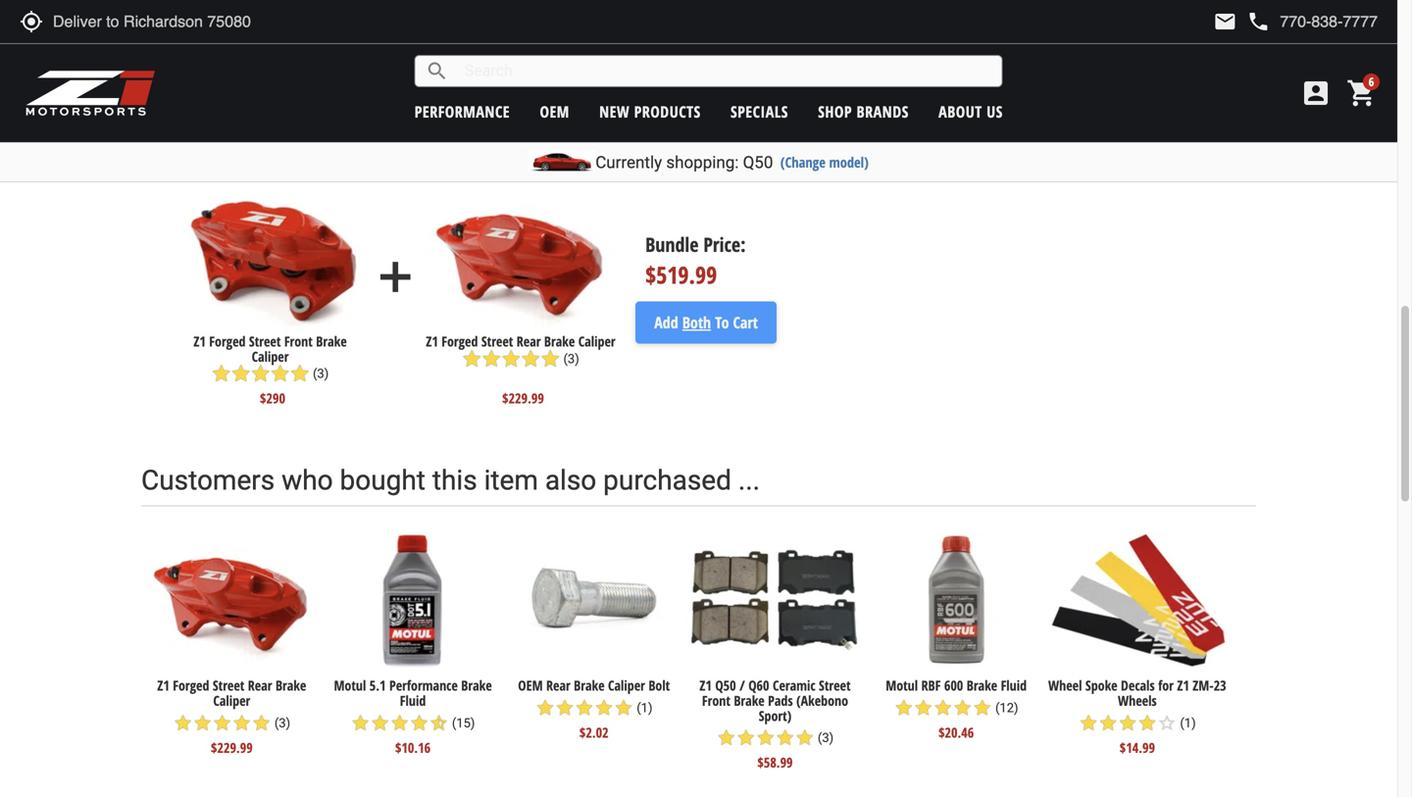 Task type: locate. For each thing, give the bounding box(es) containing it.
street for z1 forged street rear brake caliper star star star star star (3) $229.99
[[213, 676, 245, 695]]

street
[[249, 332, 281, 351], [481, 332, 513, 351], [213, 676, 245, 695], [819, 676, 851, 695]]

brake
[[316, 332, 347, 351], [544, 332, 575, 351], [276, 676, 306, 695], [461, 676, 492, 695], [574, 676, 605, 695], [967, 676, 998, 695], [734, 691, 765, 710]]

fluid inside motul 5.1 performance brake fluid star star star star star_half (15) $10.16
[[400, 691, 426, 710]]

oem
[[540, 101, 570, 122], [518, 676, 543, 695]]

wheels
[[1118, 691, 1157, 710]]

23
[[1214, 676, 1227, 695]]

oem link
[[540, 101, 570, 122]]

rbf
[[922, 676, 941, 695]]

1 horizontal spatial fluid
[[1001, 676, 1027, 695]]

model)
[[829, 153, 869, 172]]

motul rbf 600 brake fluid star star star star star (12) $20.46
[[886, 676, 1027, 742]]

new products link
[[599, 101, 701, 122]]

front left /
[[702, 691, 731, 710]]

(1) right star_border
[[1180, 716, 1196, 731]]

mail phone
[[1214, 10, 1271, 33]]

also
[[545, 464, 597, 497]]

street for z1 forged street front brake caliper star star star star star (3) $290
[[249, 332, 281, 351]]

motul 5.1 performance brake fluid star star star star star_half (15) $10.16
[[334, 676, 492, 757]]

price:
[[704, 231, 746, 258]]

mail link
[[1214, 10, 1237, 33]]

who
[[282, 464, 333, 497]]

street inside 'z1 forged street rear brake caliper star star star star star (3)'
[[481, 332, 513, 351]]

bought
[[276, 80, 363, 112]]

1 vertical spatial $229.99
[[211, 738, 253, 757]]

currently
[[596, 153, 662, 172]]

$229.99
[[502, 389, 544, 408], [211, 738, 253, 757]]

600
[[944, 676, 963, 695]]

zm-
[[1193, 676, 1214, 695]]

brake inside oem rear brake caliper bolt star star star star star (1) $2.02
[[574, 676, 605, 695]]

rear inside 'z1 forged street rear brake caliper star star star star star (3)'
[[517, 332, 541, 351]]

1 horizontal spatial (1)
[[1180, 716, 1196, 731]]

...
[[738, 464, 760, 497]]

sport)
[[759, 707, 792, 725]]

add both to cart
[[654, 312, 758, 333]]

$2.02
[[580, 723, 609, 742]]

wheel spoke decals for z1 zm-23 wheels star star star star star_border (1) $14.99
[[1049, 676, 1227, 757]]

0 horizontal spatial q50
[[715, 676, 736, 695]]

fluid inside motul rbf 600 brake fluid star star star star star (12) $20.46
[[1001, 676, 1027, 695]]

z1
[[194, 332, 206, 351], [426, 332, 438, 351], [157, 676, 170, 695], [700, 676, 712, 695], [1177, 676, 1190, 695]]

2 motul from the left
[[886, 676, 918, 695]]

(1)
[[637, 701, 653, 715], [1180, 716, 1196, 731]]

front up $290
[[284, 332, 313, 351]]

1 vertical spatial q50
[[715, 676, 736, 695]]

fluid
[[1001, 676, 1027, 695], [400, 691, 426, 710]]

account_box
[[1301, 77, 1332, 109]]

0 vertical spatial front
[[284, 332, 313, 351]]

z1 for $229.99
[[157, 676, 170, 695]]

shop
[[818, 101, 852, 122]]

search
[[425, 59, 449, 83]]

caliper for z1 forged street rear brake caliper star star star star star (3)
[[578, 332, 616, 351]]

item
[[484, 464, 538, 497]]

star
[[462, 349, 482, 369], [482, 349, 501, 369], [501, 349, 521, 369], [521, 349, 541, 369], [541, 349, 560, 369], [212, 364, 231, 384], [231, 364, 251, 384], [251, 364, 270, 384], [270, 364, 290, 384], [290, 364, 310, 384], [536, 698, 555, 718], [555, 698, 575, 718], [575, 698, 594, 718], [594, 698, 614, 718], [614, 698, 634, 718], [894, 698, 914, 718], [914, 698, 934, 718], [934, 698, 953, 718], [953, 698, 973, 718], [973, 698, 992, 718], [173, 713, 193, 733], [193, 713, 212, 733], [212, 713, 232, 733], [232, 713, 252, 733], [252, 713, 271, 733], [351, 713, 370, 733], [370, 713, 390, 733], [390, 713, 410, 733], [410, 713, 429, 733], [1079, 713, 1099, 733], [1099, 713, 1118, 733], [1118, 713, 1138, 733], [1138, 713, 1158, 733], [717, 728, 736, 748], [736, 728, 756, 748], [756, 728, 776, 748], [776, 728, 795, 748], [795, 728, 815, 748]]

account_box link
[[1296, 77, 1337, 109]]

(3) inside 'z1 forged street rear brake caliper star star star star star (3)'
[[563, 351, 579, 366]]

q50 left the (change
[[743, 153, 773, 172]]

brake inside motul 5.1 performance brake fluid star star star star star_half (15) $10.16
[[461, 676, 492, 695]]

1 horizontal spatial rear
[[517, 332, 541, 351]]

street inside z1 forged street rear brake caliper star star star star star (3) $229.99
[[213, 676, 245, 695]]

forged inside z1 forged street front brake caliper star star star star star (3) $290
[[209, 332, 246, 351]]

customers who bought this item also purchased ...
[[141, 464, 760, 497]]

bought
[[340, 464, 426, 497]]

0 horizontal spatial rear
[[248, 676, 272, 695]]

(3) inside z1 forged street rear brake caliper star star star star star (3) $229.99
[[274, 716, 290, 731]]

rear for z1 forged street rear brake caliper star star star star star (3) $229.99
[[248, 676, 272, 695]]

0 horizontal spatial fluid
[[400, 691, 426, 710]]

(3) inside z1 forged street front brake caliper star star star star star (3) $290
[[313, 367, 329, 381]]

street for z1 forged street rear brake caliper star star star star star (3)
[[481, 332, 513, 351]]

(3) for z1 forged street front brake caliper star star star star star (3) $290
[[313, 367, 329, 381]]

(3) for z1 forged street rear brake caliper star star star star star (3)
[[563, 351, 579, 366]]

together
[[369, 80, 478, 112]]

brake inside 'z1 forged street rear brake caliper star star star star star (3)'
[[544, 332, 575, 351]]

customers
[[141, 464, 275, 497]]

0 horizontal spatial front
[[284, 332, 313, 351]]

q50
[[743, 153, 773, 172], [715, 676, 736, 695]]

rear
[[517, 332, 541, 351], [248, 676, 272, 695], [546, 676, 571, 695]]

$58.99
[[758, 753, 793, 772]]

caliper inside z1 forged street rear brake caliper star star star star star (3) $229.99
[[213, 691, 250, 710]]

$10.16
[[395, 738, 431, 757]]

z1 inside 'z1 forged street rear brake caliper star star star star star (3)'
[[426, 332, 438, 351]]

z1 inside z1 forged street rear brake caliper star star star star star (3) $229.99
[[157, 676, 170, 695]]

$20.46
[[939, 723, 974, 742]]

1 horizontal spatial $229.99
[[502, 389, 544, 408]]

z1 inside z1 forged street front brake caliper star star star star star (3) $290
[[194, 332, 206, 351]]

0 vertical spatial oem
[[540, 101, 570, 122]]

2 horizontal spatial rear
[[546, 676, 571, 695]]

frequently bought together
[[141, 80, 478, 112]]

specials
[[731, 101, 788, 122]]

forged inside z1 forged street rear brake caliper star star star star star (3) $229.99
[[173, 676, 209, 695]]

caliper
[[578, 332, 616, 351], [252, 347, 289, 366], [608, 676, 645, 695], [213, 691, 250, 710]]

0 vertical spatial q50
[[743, 153, 773, 172]]

1 vertical spatial oem
[[518, 676, 543, 695]]

forged inside 'z1 forged street rear brake caliper star star star star star (3)'
[[442, 332, 478, 351]]

q50 left /
[[715, 676, 736, 695]]

forged
[[209, 332, 246, 351], [442, 332, 478, 351], [173, 676, 209, 695]]

1 horizontal spatial front
[[702, 691, 731, 710]]

0 vertical spatial $229.99
[[502, 389, 544, 408]]

1 motul from the left
[[334, 676, 366, 695]]

motul left 5.1
[[334, 676, 366, 695]]

brake inside z1 q50 / q60 ceramic street front brake pads (akebono sport) star star star star star (3) $58.99
[[734, 691, 765, 710]]

(1) down bolt
[[637, 701, 653, 715]]

bundle
[[646, 231, 699, 258]]

1 vertical spatial front
[[702, 691, 731, 710]]

front
[[284, 332, 313, 351], [702, 691, 731, 710]]

shop brands link
[[818, 101, 909, 122]]

products
[[634, 101, 701, 122]]

caliper inside 'z1 forged street rear brake caliper star star star star star (3)'
[[578, 332, 616, 351]]

caliper for z1 forged street front brake caliper star star star star star (3) $290
[[252, 347, 289, 366]]

motul for star
[[886, 676, 918, 695]]

oem inside oem rear brake caliper bolt star star star star star (1) $2.02
[[518, 676, 543, 695]]

(3)
[[563, 351, 579, 366], [313, 367, 329, 381], [274, 716, 290, 731], [818, 731, 834, 746]]

(akebono
[[797, 691, 848, 710]]

street inside z1 forged street front brake caliper star star star star star (3) $290
[[249, 332, 281, 351]]

z1 for star
[[700, 676, 712, 695]]

performance link
[[415, 101, 510, 122]]

q50 inside z1 q50 / q60 ceramic street front brake pads (akebono sport) star star star star star (3) $58.99
[[715, 676, 736, 695]]

fluid up (12)
[[1001, 676, 1027, 695]]

add
[[371, 253, 420, 302]]

motul inside motul rbf 600 brake fluid star star star star star (12) $20.46
[[886, 676, 918, 695]]

$290
[[260, 389, 285, 408]]

0 horizontal spatial $229.99
[[211, 738, 253, 757]]

1 horizontal spatial motul
[[886, 676, 918, 695]]

z1 inside z1 q50 / q60 ceramic street front brake pads (akebono sport) star star star star star (3) $58.99
[[700, 676, 712, 695]]

brake inside motul rbf 600 brake fluid star star star star star (12) $20.46
[[967, 676, 998, 695]]

rear inside z1 forged street rear brake caliper star star star star star (3) $229.99
[[248, 676, 272, 695]]

us
[[987, 101, 1003, 122]]

phone
[[1247, 10, 1271, 33]]

0 horizontal spatial (1)
[[637, 701, 653, 715]]

fluid right 5.1
[[400, 691, 426, 710]]

motul inside motul 5.1 performance brake fluid star star star star star_half (15) $10.16
[[334, 676, 366, 695]]

caliper inside z1 forged street front brake caliper star star star star star (3) $290
[[252, 347, 289, 366]]

motul left rbf on the right bottom of page
[[886, 676, 918, 695]]

(12)
[[996, 701, 1019, 715]]

0 horizontal spatial motul
[[334, 676, 366, 695]]

for
[[1158, 676, 1174, 695]]



Task type: vqa. For each thing, say whether or not it's contained in the screenshot.
the $500
no



Task type: describe. For each thing, give the bounding box(es) containing it.
brake inside z1 forged street front brake caliper star star star star star (3) $290
[[316, 332, 347, 351]]

oem for oem rear brake caliper bolt star star star star star (1) $2.02
[[518, 676, 543, 695]]

bolt
[[649, 676, 670, 695]]

z1 for $290
[[194, 332, 206, 351]]

this
[[432, 464, 477, 497]]

z1 forged street rear brake caliper star star star star star (3)
[[426, 332, 616, 369]]

currently shopping: q50 (change model)
[[596, 153, 869, 172]]

q60
[[749, 676, 769, 695]]

forged for z1 forged street front brake caliper star star star star star (3) $290
[[209, 332, 246, 351]]

shopping_cart
[[1347, 77, 1378, 109]]

bundle price: $519.99
[[646, 231, 746, 291]]

z1 forged street rear brake caliper star star star star star (3) $229.99
[[157, 676, 306, 757]]

front inside z1 forged street front brake caliper star star star star star (3) $290
[[284, 332, 313, 351]]

frequently
[[141, 80, 269, 112]]

fluid for star_half
[[400, 691, 426, 710]]

Search search field
[[449, 56, 1002, 86]]

shop brands
[[818, 101, 909, 122]]

both
[[682, 312, 711, 333]]

performance
[[415, 101, 510, 122]]

z1 forged street front brake caliper star star star star star (3) $290
[[194, 332, 347, 408]]

spoke
[[1086, 676, 1118, 695]]

5.1
[[370, 676, 386, 695]]

caliper for z1 forged street rear brake caliper star star star star star (3) $229.99
[[213, 691, 250, 710]]

(change model) link
[[781, 153, 869, 172]]

about us link
[[939, 101, 1003, 122]]

fluid for star
[[1001, 676, 1027, 695]]

oem rear brake caliper bolt star star star star star (1) $2.02
[[518, 676, 670, 742]]

rear for z1 forged street rear brake caliper star star star star star (3)
[[517, 332, 541, 351]]

front inside z1 q50 / q60 ceramic street front brake pads (akebono sport) star star star star star (3) $58.99
[[702, 691, 731, 710]]

1 horizontal spatial q50
[[743, 153, 773, 172]]

star_half
[[429, 713, 449, 733]]

z1 q50 / q60 ceramic street front brake pads (akebono sport) star star star star star (3) $58.99
[[700, 676, 851, 772]]

shopping_cart link
[[1342, 77, 1378, 109]]

new
[[599, 101, 630, 122]]

(1) inside wheel spoke decals for z1 zm-23 wheels star star star star star_border (1) $14.99
[[1180, 716, 1196, 731]]

(3) for z1 forged street rear brake caliper star star star star star (3) $229.99
[[274, 716, 290, 731]]

z1 motorsports logo image
[[25, 69, 156, 118]]

new products
[[599, 101, 701, 122]]

(15)
[[452, 716, 475, 731]]

(1) inside oem rear brake caliper bolt star star star star star (1) $2.02
[[637, 701, 653, 715]]

/
[[740, 676, 745, 695]]

brake inside z1 forged street rear brake caliper star star star star star (3) $229.99
[[276, 676, 306, 695]]

oem for oem
[[540, 101, 570, 122]]

(3) inside z1 q50 / q60 ceramic street front brake pads (akebono sport) star star star star star (3) $58.99
[[818, 731, 834, 746]]

rear inside oem rear brake caliper bolt star star star star star (1) $2.02
[[546, 676, 571, 695]]

shopping:
[[666, 153, 739, 172]]

cart
[[733, 312, 758, 333]]

specials link
[[731, 101, 788, 122]]

purchased
[[603, 464, 732, 497]]

ceramic
[[773, 676, 816, 695]]

$229.99 inside z1 forged street rear brake caliper star star star star star (3) $229.99
[[211, 738, 253, 757]]

street inside z1 q50 / q60 ceramic street front brake pads (akebono sport) star star star star star (3) $58.99
[[819, 676, 851, 695]]

mail
[[1214, 10, 1237, 33]]

star_border
[[1158, 713, 1177, 733]]

caliper inside oem rear brake caliper bolt star star star star star (1) $2.02
[[608, 676, 645, 695]]

performance
[[389, 676, 458, 695]]

phone link
[[1247, 10, 1378, 33]]

my_location
[[20, 10, 43, 33]]

forged for z1 forged street rear brake caliper star star star star star (3) $229.99
[[173, 676, 209, 695]]

decals
[[1121, 676, 1155, 695]]

about us
[[939, 101, 1003, 122]]

$14.99
[[1120, 738, 1155, 757]]

wheel
[[1049, 676, 1082, 695]]

z1 inside wheel spoke decals for z1 zm-23 wheels star star star star star_border (1) $14.99
[[1177, 676, 1190, 695]]

(change
[[781, 153, 826, 172]]

$519.99
[[646, 259, 717, 291]]

forged for z1 forged street rear brake caliper star star star star star (3)
[[442, 332, 478, 351]]

to
[[715, 312, 729, 333]]

pads
[[768, 691, 793, 710]]

add
[[654, 312, 678, 333]]

motul for star_half
[[334, 676, 366, 695]]

about
[[939, 101, 982, 122]]

brands
[[857, 101, 909, 122]]



